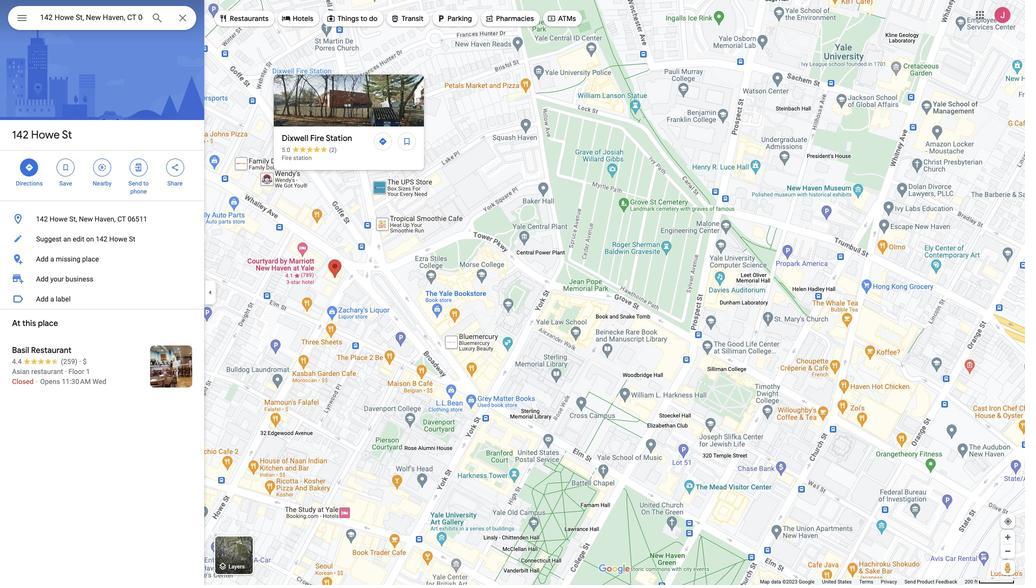 Task type: describe. For each thing, give the bounding box(es) containing it.
share
[[167, 180, 183, 187]]

terms button
[[860, 579, 874, 586]]

zoom in image
[[1005, 534, 1012, 542]]

dixwell
[[282, 134, 309, 144]]

directions
[[16, 180, 43, 187]]

pharmacies
[[496, 14, 534, 23]]

wed
[[93, 378, 106, 386]]

hotels
[[293, 14, 314, 23]]

haven,
[[95, 215, 116, 223]]

send product feedback button
[[905, 579, 958, 586]]

1 horizontal spatial fire
[[310, 134, 324, 144]]

terms
[[860, 580, 874, 585]]

restaurant
[[31, 368, 63, 376]]


[[485, 13, 494, 24]]

howe for st
[[31, 128, 60, 142]]

add for add a missing place
[[36, 255, 49, 263]]

nearby
[[93, 180, 112, 187]]

send to phone
[[128, 180, 149, 195]]

a for label
[[50, 295, 54, 303]]

11:30 am
[[62, 378, 91, 386]]

map
[[760, 580, 770, 585]]

to inside  things to do
[[361, 14, 368, 23]]

place inside button
[[82, 255, 99, 263]]

united states button
[[822, 579, 852, 586]]

142 for 142 howe st, new haven, ct 06511
[[36, 215, 48, 223]]

send for send to phone
[[128, 180, 142, 187]]

(2)
[[329, 147, 337, 154]]

united states
[[822, 580, 852, 585]]

privacy button
[[881, 579, 897, 586]]

1 horizontal spatial ·
[[79, 358, 81, 366]]

states
[[838, 580, 852, 585]]

things
[[338, 14, 359, 23]]

missing
[[56, 255, 80, 263]]

 search field
[[8, 6, 196, 32]]

footer inside google maps element
[[760, 579, 965, 586]]


[[25, 162, 34, 173]]

dixwell fire station
[[282, 134, 352, 144]]

show street view coverage image
[[1001, 561, 1016, 576]]

business
[[66, 275, 93, 283]]

4.4
[[12, 358, 22, 366]]

add for add your business
[[36, 275, 49, 283]]

none field inside 142 howe st, new haven, ct 06511 field
[[40, 12, 143, 24]]

product
[[917, 580, 935, 585]]

0 horizontal spatial place
[[38, 319, 58, 329]]

142 howe st, new haven, ct 06511
[[36, 215, 147, 223]]

142 Howe St, New Haven, CT 06511 field
[[8, 6, 196, 30]]

(259)
[[61, 358, 77, 366]]

price: inexpensive image
[[83, 358, 87, 366]]

station
[[326, 134, 352, 144]]

add your business
[[36, 275, 93, 283]]

send product feedback
[[905, 580, 958, 585]]


[[98, 162, 107, 173]]

this
[[22, 319, 36, 329]]

0 horizontal spatial st
[[62, 128, 72, 142]]

directions image
[[379, 137, 388, 146]]

4.4 stars 259 reviews image
[[12, 357, 77, 367]]


[[282, 13, 291, 24]]


[[219, 13, 228, 24]]

new
[[79, 215, 93, 223]]

parking
[[448, 14, 472, 23]]

layers
[[229, 565, 245, 571]]


[[171, 162, 180, 173]]

label
[[56, 295, 71, 303]]

show your location image
[[1004, 518, 1013, 527]]

at
[[12, 319, 20, 329]]

google maps element
[[0, 0, 1026, 586]]

st,
[[69, 215, 77, 223]]

200
[[965, 580, 974, 585]]

2 vertical spatial 142
[[96, 235, 108, 243]]

suggest
[[36, 235, 62, 243]]

 restaurants
[[219, 13, 269, 24]]

edit
[[73, 235, 84, 243]]

dixwell fire station tooltip
[[274, 75, 424, 170]]

200 ft
[[965, 580, 978, 585]]

restaurants
[[230, 14, 269, 23]]

 things to do
[[327, 13, 378, 24]]


[[391, 13, 400, 24]]

to inside send to phone
[[143, 180, 149, 187]]


[[134, 162, 143, 173]]

asian restaurant · floor 1 closed ⋅ opens 11:30 am wed
[[12, 368, 106, 386]]

floor
[[68, 368, 84, 376]]

1
[[86, 368, 90, 376]]

suggest an edit on 142 howe st
[[36, 235, 135, 243]]

5.0 stars 2 reviews image
[[282, 146, 337, 154]]



Task type: locate. For each thing, give the bounding box(es) containing it.
0 horizontal spatial 142
[[12, 128, 29, 142]]

united
[[822, 580, 837, 585]]


[[16, 11, 28, 25]]

a inside add a missing place button
[[50, 255, 54, 263]]

station
[[293, 155, 312, 162]]

map data ©2023 google
[[760, 580, 815, 585]]

0 horizontal spatial fire
[[282, 155, 292, 162]]

a inside add a label button
[[50, 295, 54, 303]]

· left the $
[[79, 358, 81, 366]]

atms
[[558, 14, 576, 23]]

google
[[799, 580, 815, 585]]

0 vertical spatial to
[[361, 14, 368, 23]]

on
[[86, 235, 94, 243]]

to left 'do'
[[361, 14, 368, 23]]

add for add a label
[[36, 295, 49, 303]]

1 vertical spatial fire
[[282, 155, 292, 162]]

do
[[369, 14, 378, 23]]

add a missing place
[[36, 255, 99, 263]]

closed
[[12, 378, 34, 386]]

privacy
[[881, 580, 897, 585]]

 button
[[8, 6, 36, 32]]

1 vertical spatial place
[[38, 319, 58, 329]]

howe left st,
[[50, 215, 68, 223]]

a left missing
[[50, 255, 54, 263]]

0 horizontal spatial send
[[128, 180, 142, 187]]

0 vertical spatial a
[[50, 255, 54, 263]]

 transit
[[391, 13, 424, 24]]

footer
[[760, 579, 965, 586]]

1 a from the top
[[50, 255, 54, 263]]

transit
[[402, 14, 424, 23]]

1 horizontal spatial send
[[905, 580, 916, 585]]

1 horizontal spatial place
[[82, 255, 99, 263]]

send for send product feedback
[[905, 580, 916, 585]]

data
[[772, 580, 781, 585]]

howe for st,
[[50, 215, 68, 223]]

opens
[[40, 378, 60, 386]]

phone
[[130, 188, 147, 195]]

142 right on
[[96, 235, 108, 243]]

 pharmacies
[[485, 13, 534, 24]]

2 vertical spatial howe
[[109, 235, 127, 243]]

basil restaurant
[[12, 346, 71, 356]]

howe up  at the left top of page
[[31, 128, 60, 142]]

1 vertical spatial howe
[[50, 215, 68, 223]]

st up  at the left
[[62, 128, 72, 142]]

fire
[[310, 134, 324, 144], [282, 155, 292, 162]]

add a missing place button
[[0, 249, 204, 269]]

send inside button
[[905, 580, 916, 585]]

send up phone
[[128, 180, 142, 187]]

add left label
[[36, 295, 49, 303]]

feedback
[[936, 580, 958, 585]]


[[327, 13, 336, 24]]

1 vertical spatial to
[[143, 180, 149, 187]]

google account: james peterson  
(james.peterson1902@gmail.com) image
[[995, 7, 1011, 23]]

142 howe st main content
[[0, 0, 204, 586]]

 atms
[[547, 13, 576, 24]]

add
[[36, 255, 49, 263], [36, 275, 49, 283], [36, 295, 49, 303]]

 hotels
[[282, 13, 314, 24]]

restaurant
[[31, 346, 71, 356]]

add left your
[[36, 275, 49, 283]]

None field
[[40, 12, 143, 24]]

1 add from the top
[[36, 255, 49, 263]]

place down on
[[82, 255, 99, 263]]

actions for 142 howe st region
[[0, 151, 204, 201]]

howe
[[31, 128, 60, 142], [50, 215, 68, 223], [109, 235, 127, 243]]

1 horizontal spatial 142
[[36, 215, 48, 223]]

add your business link
[[0, 269, 204, 289]]

142 up  at the left top of page
[[12, 128, 29, 142]]

fire down 5.0
[[282, 155, 292, 162]]

1 vertical spatial add
[[36, 275, 49, 283]]

add a label button
[[0, 289, 204, 309]]

save image
[[403, 137, 412, 146]]

footer containing map data ©2023 google
[[760, 579, 965, 586]]

142 up suggest
[[36, 215, 48, 223]]

a left label
[[50, 295, 54, 303]]

5.0
[[282, 147, 290, 154]]

200 ft button
[[965, 580, 1015, 585]]

place right this
[[38, 319, 58, 329]]

0 horizontal spatial to
[[143, 180, 149, 187]]

1 horizontal spatial to
[[361, 14, 368, 23]]

1 vertical spatial 142
[[36, 215, 48, 223]]

1 vertical spatial send
[[905, 580, 916, 585]]

fire station element
[[282, 155, 312, 162]]

to up phone
[[143, 180, 149, 187]]

2 a from the top
[[50, 295, 54, 303]]

0 vertical spatial fire
[[310, 134, 324, 144]]

· inside asian restaurant · floor 1 closed ⋅ opens 11:30 am wed
[[65, 368, 67, 376]]

· down (259)
[[65, 368, 67, 376]]


[[437, 13, 446, 24]]

0 horizontal spatial ·
[[65, 368, 67, 376]]

your
[[50, 275, 64, 283]]

send inside send to phone
[[128, 180, 142, 187]]

06511
[[128, 215, 147, 223]]

ct
[[117, 215, 126, 223]]

basil
[[12, 346, 29, 356]]

0 vertical spatial st
[[62, 128, 72, 142]]

st down 06511
[[129, 235, 135, 243]]

142
[[12, 128, 29, 142], [36, 215, 48, 223], [96, 235, 108, 243]]

0 vertical spatial place
[[82, 255, 99, 263]]

dixwell fire station element
[[282, 133, 352, 145]]

2 add from the top
[[36, 275, 49, 283]]

howe down ct
[[109, 235, 127, 243]]

to
[[361, 14, 368, 23], [143, 180, 149, 187]]


[[547, 13, 556, 24]]

142 howe st
[[12, 128, 72, 142]]

send left product
[[905, 580, 916, 585]]

0 vertical spatial ·
[[79, 358, 81, 366]]

st
[[62, 128, 72, 142], [129, 235, 135, 243]]

suggest an edit on 142 howe st button
[[0, 229, 204, 249]]

place
[[82, 255, 99, 263], [38, 319, 58, 329]]

· $
[[79, 358, 87, 366]]

fire up 5.0 stars 2 reviews image
[[310, 134, 324, 144]]

2 vertical spatial add
[[36, 295, 49, 303]]

 parking
[[437, 13, 472, 24]]

·
[[79, 358, 81, 366], [65, 368, 67, 376]]

1 vertical spatial st
[[129, 235, 135, 243]]

at this place
[[12, 319, 58, 329]]

1 horizontal spatial st
[[129, 235, 135, 243]]

an
[[63, 235, 71, 243]]

asian
[[12, 368, 30, 376]]

1 vertical spatial ·
[[65, 368, 67, 376]]

a for missing
[[50, 255, 54, 263]]

⋅
[[35, 378, 38, 386]]

$
[[83, 358, 87, 366]]

0 vertical spatial send
[[128, 180, 142, 187]]

2 horizontal spatial 142
[[96, 235, 108, 243]]

3 add from the top
[[36, 295, 49, 303]]

0 vertical spatial howe
[[31, 128, 60, 142]]

zoom out image
[[1005, 548, 1012, 556]]

fire station
[[282, 155, 312, 162]]

ft
[[975, 580, 978, 585]]

©2023
[[783, 580, 798, 585]]

collapse side panel image
[[205, 287, 216, 298]]

142 howe st, new haven, ct 06511 button
[[0, 209, 204, 229]]

st inside button
[[129, 235, 135, 243]]

0 vertical spatial add
[[36, 255, 49, 263]]

0 vertical spatial 142
[[12, 128, 29, 142]]

street view image
[[274, 75, 424, 127]]

1 vertical spatial a
[[50, 295, 54, 303]]

add down suggest
[[36, 255, 49, 263]]

142 for 142 howe st
[[12, 128, 29, 142]]



Task type: vqa. For each thing, say whether or not it's contained in the screenshot.
Reserve associated with first Reserve A Table link from the bottom
no



